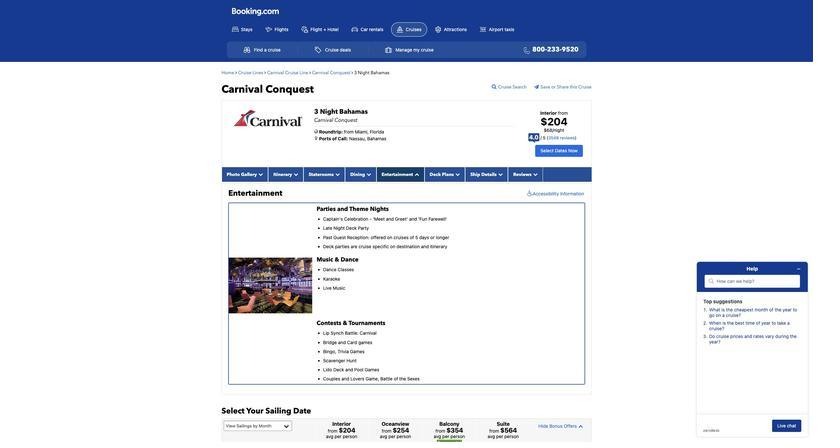 Task type: describe. For each thing, give the bounding box(es) containing it.
lip
[[323, 331, 329, 336]]

games
[[358, 340, 372, 346]]

my
[[413, 47, 420, 53]]

1 horizontal spatial of
[[394, 377, 398, 382]]

4.0 / 5 ( 3548 reviews )
[[529, 134, 577, 141]]

classes
[[338, 267, 354, 273]]

sailing
[[265, 406, 291, 417]]

)
[[575, 135, 577, 141]]

ports
[[319, 136, 331, 141]]

trivia
[[338, 349, 349, 355]]

cruise left line on the top
[[285, 70, 298, 76]]

cruise for find a cruise
[[268, 47, 281, 53]]

cruises
[[406, 26, 422, 32]]

from for balcony from $354 avg per person
[[436, 429, 445, 434]]

5 inside 4.0 / 5 ( 3548 reviews )
[[543, 135, 546, 141]]

1 vertical spatial entertainment
[[228, 188, 282, 199]]

interior from $204 $68 / night
[[540, 110, 568, 133]]

search image
[[492, 84, 498, 89]]

late
[[323, 226, 332, 231]]

cruise deals link
[[308, 43, 358, 56]]

1 vertical spatial music
[[333, 286, 345, 291]]

chevron down image for staterooms
[[334, 172, 340, 177]]

stays link
[[227, 23, 258, 36]]

cruise for cruise lines
[[238, 70, 251, 76]]

cruise inside carnival conquest main content
[[359, 244, 371, 250]]

call:
[[338, 136, 348, 141]]

reviews
[[513, 172, 532, 178]]

and down lido deck and pool games
[[341, 377, 349, 382]]

select for select          dates now
[[541, 148, 554, 154]]

save or share this cruise
[[540, 84, 592, 90]]

800-233-9520 link
[[521, 45, 579, 55]]

chevron down image for ship details
[[497, 172, 503, 177]]

and left 'fun
[[409, 217, 417, 222]]

stays
[[241, 26, 253, 32]]

view sailings by month link
[[223, 421, 292, 432]]

ship details button
[[465, 167, 508, 182]]

and down days
[[421, 244, 429, 250]]

cruise lines link
[[238, 70, 263, 76]]

party
[[358, 226, 369, 231]]

conquest inside 3 night bahamas carnival conquest
[[335, 117, 357, 124]]

lovers
[[351, 377, 364, 382]]

date
[[293, 406, 311, 417]]

carnival up the games
[[360, 331, 377, 336]]

0 vertical spatial games
[[350, 349, 365, 355]]

paper plane image
[[534, 85, 540, 89]]

share
[[557, 84, 569, 90]]

carnival cruise line image
[[233, 109, 303, 127]]

0 vertical spatial of
[[332, 136, 337, 141]]

hunt
[[346, 358, 357, 364]]

deck down scavenger hunt
[[333, 367, 344, 373]]

avg for $564
[[488, 434, 495, 440]]

per for $564
[[496, 434, 503, 440]]

find
[[254, 47, 263, 53]]

greet'
[[395, 217, 408, 222]]

photo gallery
[[227, 172, 257, 178]]

0 horizontal spatial or
[[430, 235, 435, 240]]

now
[[568, 148, 578, 154]]

9520
[[562, 45, 579, 54]]

0 vertical spatial carnival conquest
[[312, 70, 350, 76]]

save or share this cruise link
[[534, 84, 592, 90]]

0 vertical spatial music
[[317, 256, 333, 264]]

per for $204
[[335, 434, 342, 440]]

chevron up image for hide bonus offers
[[577, 424, 583, 429]]

flights
[[275, 26, 288, 32]]

interior
[[332, 422, 351, 428]]

deals
[[340, 47, 351, 53]]

(
[[547, 135, 548, 141]]

cruise right this
[[578, 84, 592, 90]]

cruise search link
[[492, 84, 533, 90]]

rentals
[[369, 26, 383, 32]]

past guest reception: offered on cruises of 5 days or longer
[[323, 235, 449, 240]]

travel menu navigation
[[227, 41, 586, 58]]

attractions link
[[430, 23, 472, 36]]

bingo, trivia games
[[323, 349, 365, 355]]

parties and theme nights
[[317, 205, 389, 214]]

reviews
[[560, 135, 575, 141]]

carnival inside 3 night bahamas carnival conquest
[[314, 117, 333, 124]]

per for $254
[[388, 434, 395, 440]]

avg for $254
[[380, 434, 387, 440]]

itinerary button
[[268, 167, 303, 182]]

nassau,
[[349, 136, 366, 141]]

1 vertical spatial conquest
[[265, 82, 314, 97]]

celebration
[[344, 217, 368, 222]]

carnival cruise line link
[[267, 70, 308, 76]]

scavenger
[[323, 358, 345, 364]]

staterooms button
[[303, 167, 345, 182]]

and down hunt
[[345, 367, 353, 373]]

select          dates now link
[[535, 145, 583, 157]]

reviews button
[[508, 167, 543, 182]]

line
[[300, 70, 308, 76]]

avg for $354
[[434, 434, 441, 440]]

offered
[[371, 235, 386, 240]]

chevron up image for entertainment
[[413, 172, 419, 177]]

night
[[554, 128, 564, 133]]

/ inside interior from $204 $68 / night
[[552, 128, 554, 133]]

airport taxis link
[[475, 23, 520, 36]]

manage my cruise button
[[378, 43, 441, 56]]

deck parties are cruise specific on destination and itinerary
[[323, 244, 447, 250]]

booking.com home image
[[232, 7, 279, 16]]

1 vertical spatial games
[[365, 367, 379, 373]]

per for $354
[[442, 434, 449, 440]]

800-
[[532, 45, 547, 54]]

cruises link
[[391, 22, 427, 37]]

night for late night deck party
[[333, 226, 345, 231]]

manage my cruise
[[396, 47, 434, 53]]

card
[[347, 340, 357, 346]]

itinerary
[[430, 244, 447, 250]]

by
[[253, 424, 258, 429]]

interior
[[540, 110, 557, 116]]

carnival cruise line
[[267, 70, 308, 76]]

deck inside dropdown button
[[430, 172, 441, 178]]

sexes
[[407, 377, 420, 382]]

bingo,
[[323, 349, 336, 355]]

globe image
[[314, 129, 318, 134]]

person for $204
[[343, 434, 357, 440]]

3 night bahamas
[[354, 70, 390, 76]]

plans
[[442, 172, 454, 178]]

bahamas for 3 night bahamas carnival conquest
[[339, 107, 368, 116]]

view
[[226, 424, 235, 429]]

game,
[[366, 377, 379, 382]]

contests
[[317, 320, 341, 328]]

the
[[399, 377, 406, 382]]

pool
[[354, 367, 363, 373]]

from for roundtrip: from miami, florida
[[344, 129, 354, 135]]

days
[[419, 235, 429, 240]]

synch
[[331, 331, 344, 336]]

carnival conquest main content
[[218, 65, 595, 443]]

-
[[370, 217, 372, 222]]

deck plans button
[[425, 167, 465, 182]]

couples and lovers game, battle of the sexes
[[323, 377, 420, 382]]

manage
[[396, 47, 412, 53]]

select for select your sailing date
[[222, 406, 245, 417]]



Task type: locate. For each thing, give the bounding box(es) containing it.
chevron down image inside staterooms "dropdown button"
[[334, 172, 340, 177]]

5 left days
[[415, 235, 418, 240]]

cruise left search
[[498, 84, 511, 90]]

0 horizontal spatial select
[[222, 406, 245, 417]]

suite
[[497, 422, 510, 428]]

night for 3 night bahamas
[[358, 70, 370, 76]]

find a cruise link
[[237, 43, 288, 56]]

angle right image left 3 night bahamas
[[351, 70, 353, 75]]

chevron down image left itinerary
[[257, 172, 263, 177]]

4 per from the left
[[496, 434, 503, 440]]

0 vertical spatial &
[[335, 256, 339, 264]]

carnival down "cruise lines"
[[222, 82, 263, 97]]

bahamas for 3 night bahamas
[[371, 70, 390, 76]]

cruise left deals
[[325, 47, 339, 53]]

3 per from the left
[[442, 434, 449, 440]]

of down roundtrip:
[[332, 136, 337, 141]]

angle right image
[[235, 70, 237, 75], [309, 70, 311, 75], [351, 70, 353, 75]]

cruise for cruise search
[[498, 84, 511, 90]]

2 vertical spatial bahamas
[[367, 136, 386, 141]]

florida
[[370, 129, 384, 135]]

0 horizontal spatial of
[[332, 136, 337, 141]]

2 chevron down image from the left
[[334, 172, 340, 177]]

& up dance classes
[[335, 256, 339, 264]]

chevron up image right bonus
[[577, 424, 583, 429]]

person down interior
[[343, 434, 357, 440]]

4 avg from the left
[[488, 434, 495, 440]]

0 vertical spatial night
[[358, 70, 370, 76]]

/ inside 4.0 / 5 ( 3548 reviews )
[[541, 135, 542, 141]]

flights link
[[260, 23, 294, 36]]

cruise inside dropdown button
[[421, 47, 434, 53]]

2 vertical spatial of
[[394, 377, 398, 382]]

chevron down image for reviews
[[532, 172, 538, 177]]

2 avg from the left
[[380, 434, 387, 440]]

of left the
[[394, 377, 398, 382]]

2 chevron down image from the left
[[365, 172, 371, 177]]

'meet
[[373, 217, 385, 222]]

5
[[543, 135, 546, 141], [415, 235, 418, 240]]

avg down interior
[[326, 434, 333, 440]]

dining button
[[345, 167, 376, 182]]

suite from $564 avg per person
[[488, 422, 519, 440]]

home link
[[222, 70, 234, 76]]

person for $564
[[504, 434, 519, 440]]

cruise right the a
[[268, 47, 281, 53]]

night for 3 night bahamas carnival conquest
[[320, 107, 338, 116]]

guest
[[333, 235, 346, 240]]

1 horizontal spatial 3
[[354, 70, 357, 76]]

$204 inside interior from $204 avg per person
[[339, 427, 355, 435]]

battle:
[[345, 331, 358, 336]]

cruise right my
[[421, 47, 434, 53]]

1 horizontal spatial or
[[551, 84, 556, 90]]

chevron down image for dining
[[365, 172, 371, 177]]

angle right image for home
[[235, 70, 237, 75]]

chevron down image inside dining dropdown button
[[365, 172, 371, 177]]

2 horizontal spatial cruise
[[421, 47, 434, 53]]

sailings
[[237, 424, 252, 429]]

1 avg from the left
[[326, 434, 333, 440]]

3 chevron down image from the left
[[454, 172, 460, 177]]

bahamas
[[371, 70, 390, 76], [339, 107, 368, 116], [367, 136, 386, 141]]

hide
[[539, 424, 548, 429]]

2 horizontal spatial of
[[410, 235, 414, 240]]

chevron down image up wheelchair image
[[532, 172, 538, 177]]

chevron down image left entertainment dropdown button
[[365, 172, 371, 177]]

from inside interior from $204 $68 / night
[[558, 110, 568, 116]]

entertainment button
[[376, 167, 425, 182]]

1 vertical spatial bahamas
[[339, 107, 368, 116]]

entertainment inside dropdown button
[[382, 172, 413, 178]]

deck down past
[[323, 244, 334, 250]]

avg inside oceanview from $254 avg per person
[[380, 434, 387, 440]]

1 vertical spatial carnival conquest
[[222, 82, 314, 97]]

4 chevron down image from the left
[[532, 172, 538, 177]]

1 chevron down image from the left
[[257, 172, 263, 177]]

person for $354
[[451, 434, 465, 440]]

person down "oceanview"
[[397, 434, 411, 440]]

1 vertical spatial of
[[410, 235, 414, 240]]

night up roundtrip:
[[320, 107, 338, 116]]

hotel
[[327, 26, 339, 32]]

carnival conquest link
[[312, 70, 351, 76]]

0 vertical spatial 3
[[354, 70, 357, 76]]

avg left '$564'
[[488, 434, 495, 440]]

1 horizontal spatial dance
[[341, 256, 359, 264]]

a
[[264, 47, 267, 53]]

from inside balcony from $354 avg per person
[[436, 429, 445, 434]]

$204 inside interior from $204 $68 / night
[[541, 115, 568, 128]]

ports of call: nassau, bahamas
[[319, 136, 386, 141]]

chevron down image for photo gallery
[[257, 172, 263, 177]]

cruise search
[[498, 84, 527, 90]]

and up trivia
[[338, 340, 346, 346]]

avg inside suite from $564 avg per person
[[488, 434, 495, 440]]

from for interior from $204 $68 / night
[[558, 110, 568, 116]]

0 horizontal spatial /
[[541, 135, 542, 141]]

carnival conquest down angle right image at the left top of the page
[[222, 82, 314, 97]]

night up guest
[[333, 226, 345, 231]]

chevron down image for itinerary
[[292, 172, 298, 177]]

3 up globe image in the left of the page
[[314, 107, 318, 116]]

and right 'meet
[[386, 217, 394, 222]]

1 horizontal spatial 5
[[543, 135, 546, 141]]

1 horizontal spatial angle right image
[[309, 70, 311, 75]]

carnival up roundtrip:
[[314, 117, 333, 124]]

/
[[552, 128, 554, 133], [541, 135, 542, 141]]

from for interior from $204 avg per person
[[328, 429, 338, 434]]

0 horizontal spatial chevron down image
[[292, 172, 298, 177]]

0 vertical spatial /
[[552, 128, 554, 133]]

& for tournaments
[[343, 320, 347, 328]]

person inside oceanview from $254 avg per person
[[397, 434, 411, 440]]

carnival conquest down cruise deals link
[[312, 70, 350, 76]]

0 horizontal spatial &
[[335, 256, 339, 264]]

hide bonus offers
[[539, 424, 577, 429]]

0 vertical spatial on
[[387, 235, 392, 240]]

or right days
[[430, 235, 435, 240]]

chevron up image left deck plans
[[413, 172, 419, 177]]

deck left plans
[[430, 172, 441, 178]]

angle right image for carnival conquest
[[351, 70, 353, 75]]

0 horizontal spatial angle right image
[[235, 70, 237, 75]]

chevron down image inside ship details dropdown button
[[497, 172, 503, 177]]

flight
[[310, 26, 322, 32]]

car rentals
[[361, 26, 383, 32]]

3 night bahamas carnival conquest
[[314, 107, 368, 124]]

on
[[387, 235, 392, 240], [390, 244, 395, 250]]

person for $254
[[397, 434, 411, 440]]

map marker image
[[315, 136, 317, 141]]

0 horizontal spatial dance
[[323, 267, 336, 273]]

from inside interior from $204 avg per person
[[328, 429, 338, 434]]

per down "oceanview"
[[388, 434, 395, 440]]

0 horizontal spatial entertainment
[[228, 188, 282, 199]]

1 chevron down image from the left
[[292, 172, 298, 177]]

deck
[[430, 172, 441, 178], [346, 226, 357, 231], [323, 244, 334, 250], [333, 367, 344, 373]]

avg inside interior from $204 avg per person
[[326, 434, 333, 440]]

5 left (
[[543, 135, 546, 141]]

angle right image right line on the top
[[309, 70, 311, 75]]

music
[[317, 256, 333, 264], [333, 286, 345, 291]]

avg inside balcony from $354 avg per person
[[434, 434, 441, 440]]

cruise left lines
[[238, 70, 251, 76]]

1 vertical spatial &
[[343, 320, 347, 328]]

2 horizontal spatial chevron down image
[[454, 172, 460, 177]]

1 per from the left
[[335, 434, 342, 440]]

0 vertical spatial chevron up image
[[413, 172, 419, 177]]

0 vertical spatial 5
[[543, 135, 546, 141]]

per up "recommended" image
[[442, 434, 449, 440]]

$204 for interior from $204 $68 / night
[[541, 115, 568, 128]]

2 horizontal spatial angle right image
[[351, 70, 353, 75]]

3 angle right image from the left
[[351, 70, 353, 75]]

0 vertical spatial entertainment
[[382, 172, 413, 178]]

2 vertical spatial night
[[333, 226, 345, 231]]

on up "deck parties are cruise specific on destination and itinerary" on the bottom
[[387, 235, 392, 240]]

0 vertical spatial or
[[551, 84, 556, 90]]

1 vertical spatial on
[[390, 244, 395, 250]]

games up game,
[[365, 367, 379, 373]]

3 person from the left
[[451, 434, 465, 440]]

1 vertical spatial 5
[[415, 235, 418, 240]]

1 horizontal spatial cruise
[[359, 244, 371, 250]]

and
[[337, 205, 348, 214], [386, 217, 394, 222], [409, 217, 417, 222], [421, 244, 429, 250], [338, 340, 346, 346], [345, 367, 353, 373], [341, 377, 349, 382]]

dance up karaoke
[[323, 267, 336, 273]]

1 person from the left
[[343, 434, 357, 440]]

3 chevron down image from the left
[[497, 172, 503, 177]]

of
[[332, 136, 337, 141], [410, 235, 414, 240], [394, 377, 398, 382]]

airport
[[489, 26, 503, 32]]

battle
[[380, 377, 393, 382]]

1 vertical spatial /
[[541, 135, 542, 141]]

conquest down carnival cruise line link
[[265, 82, 314, 97]]

& for dance
[[335, 256, 339, 264]]

dance up classes
[[341, 256, 359, 264]]

0 vertical spatial conquest
[[330, 70, 350, 76]]

3 inside 3 night bahamas carnival conquest
[[314, 107, 318, 116]]

cruise for cruise deals
[[325, 47, 339, 53]]

from down balcony
[[436, 429, 445, 434]]

avg down "oceanview"
[[380, 434, 387, 440]]

0 horizontal spatial $204
[[339, 427, 355, 435]]

/ up 4.0 / 5 ( 3548 reviews )
[[552, 128, 554, 133]]

$204 for interior from $204 avg per person
[[339, 427, 355, 435]]

staterooms
[[309, 172, 334, 178]]

chevron down image inside photo gallery dropdown button
[[257, 172, 263, 177]]

1 horizontal spatial &
[[343, 320, 347, 328]]

chevron up image inside entertainment dropdown button
[[413, 172, 419, 177]]

chevron up image inside hide bonus offers link
[[577, 424, 583, 429]]

per down interior
[[335, 434, 342, 440]]

parties
[[335, 244, 350, 250]]

from right interior
[[558, 110, 568, 116]]

dates
[[555, 148, 567, 154]]

$68
[[544, 128, 552, 133]]

0 horizontal spatial cruise
[[268, 47, 281, 53]]

+
[[323, 26, 326, 32]]

chevron down image
[[257, 172, 263, 177], [334, 172, 340, 177], [497, 172, 503, 177], [532, 172, 538, 177]]

person inside interior from $204 avg per person
[[343, 434, 357, 440]]

from inside oceanview from $254 avg per person
[[382, 429, 392, 434]]

select          dates now
[[541, 148, 578, 154]]

chevron up image
[[413, 172, 419, 177], [577, 424, 583, 429]]

reception:
[[347, 235, 369, 240]]

1 vertical spatial chevron up image
[[577, 424, 583, 429]]

& up lip synch battle: carnival
[[343, 320, 347, 328]]

2 vertical spatial conquest
[[335, 117, 357, 124]]

1 vertical spatial $204
[[339, 427, 355, 435]]

person inside suite from $564 avg per person
[[504, 434, 519, 440]]

captain's celebration - 'meet and greet' and 'fun farewell'
[[323, 217, 447, 222]]

bridge and card games
[[323, 340, 372, 346]]

1 horizontal spatial entertainment
[[382, 172, 413, 178]]

avg up "recommended" image
[[434, 434, 441, 440]]

0 vertical spatial dance
[[341, 256, 359, 264]]

1 horizontal spatial select
[[541, 148, 554, 154]]

avg
[[326, 434, 333, 440], [380, 434, 387, 440], [434, 434, 441, 440], [488, 434, 495, 440]]

person inside balcony from $354 avg per person
[[451, 434, 465, 440]]

cruise for manage my cruise
[[421, 47, 434, 53]]

1 vertical spatial select
[[222, 406, 245, 417]]

longer
[[436, 235, 449, 240]]

karaoke
[[323, 276, 340, 282]]

chevron down image for deck plans
[[454, 172, 460, 177]]

1 horizontal spatial chevron up image
[[577, 424, 583, 429]]

4 person from the left
[[504, 434, 519, 440]]

3 right carnival conquest link
[[354, 70, 357, 76]]

/ left (
[[541, 135, 542, 141]]

&
[[335, 256, 339, 264], [343, 320, 347, 328]]

from down suite
[[489, 429, 499, 434]]

night inside 3 night bahamas carnival conquest
[[320, 107, 338, 116]]

oceanview
[[382, 422, 409, 428]]

this
[[570, 84, 577, 90]]

2 person from the left
[[397, 434, 411, 440]]

chevron down image left dining
[[334, 172, 340, 177]]

per inside interior from $204 avg per person
[[335, 434, 342, 440]]

from for oceanview from $254 avg per person
[[382, 429, 392, 434]]

deck down celebration
[[346, 226, 357, 231]]

select down (
[[541, 148, 554, 154]]

night right carnival conquest link
[[358, 70, 370, 76]]

bahamas inside 3 night bahamas carnival conquest
[[339, 107, 368, 116]]

1 vertical spatial night
[[320, 107, 338, 116]]

couples
[[323, 377, 340, 382]]

3548 reviews link
[[548, 135, 575, 141]]

games down card on the bottom
[[350, 349, 365, 355]]

1 horizontal spatial chevron down image
[[365, 172, 371, 177]]

from up ports of call: nassau, bahamas
[[344, 129, 354, 135]]

from down "oceanview"
[[382, 429, 392, 434]]

information
[[560, 191, 584, 197]]

late night deck party
[[323, 226, 369, 231]]

4.0
[[529, 134, 538, 141]]

0 horizontal spatial chevron up image
[[413, 172, 419, 177]]

0 vertical spatial select
[[541, 148, 554, 154]]

person down suite
[[504, 434, 519, 440]]

1 horizontal spatial $204
[[541, 115, 568, 128]]

2 angle right image from the left
[[309, 70, 311, 75]]

oceanview from $254 avg per person
[[380, 422, 411, 440]]

itinerary
[[273, 172, 292, 178]]

conquest up roundtrip: from miami, florida
[[335, 117, 357, 124]]

1 vertical spatial 3
[[314, 107, 318, 116]]

per inside oceanview from $254 avg per person
[[388, 434, 395, 440]]

angle right image right home link on the left top of page
[[235, 70, 237, 75]]

per down suite
[[496, 434, 503, 440]]

per inside suite from $564 avg per person
[[496, 434, 503, 440]]

1 vertical spatial dance
[[323, 267, 336, 273]]

conquest down cruise deals at the top of the page
[[330, 70, 350, 76]]

1 vertical spatial or
[[430, 235, 435, 240]]

cruise inside travel menu navigation
[[325, 47, 339, 53]]

3 avg from the left
[[434, 434, 441, 440]]

angle right image for carnival cruise line
[[309, 70, 311, 75]]

0 horizontal spatial 5
[[415, 235, 418, 240]]

chevron down image inside deck plans dropdown button
[[454, 172, 460, 177]]

chevron down image inside itinerary dropdown button
[[292, 172, 298, 177]]

chevron down image inside "reviews" dropdown button
[[532, 172, 538, 177]]

entertainment
[[382, 172, 413, 178], [228, 188, 282, 199]]

music right live
[[333, 286, 345, 291]]

0 vertical spatial bahamas
[[371, 70, 390, 76]]

from down interior
[[328, 429, 338, 434]]

avg for $204
[[326, 434, 333, 440]]

dance
[[341, 256, 359, 264], [323, 267, 336, 273]]

carnival right line on the top
[[312, 70, 329, 76]]

ship details
[[470, 172, 497, 178]]

live music
[[323, 286, 345, 291]]

0 vertical spatial $204
[[541, 115, 568, 128]]

lip synch battle: carnival
[[323, 331, 377, 336]]

angle right image
[[264, 70, 266, 75]]

carnival right angle right image at the left top of the page
[[267, 70, 284, 76]]

gallery
[[241, 172, 257, 178]]

1 angle right image from the left
[[235, 70, 237, 75]]

are
[[351, 244, 357, 250]]

chevron down image left staterooms
[[292, 172, 298, 177]]

1 horizontal spatial /
[[552, 128, 554, 133]]

music up dance classes
[[317, 256, 333, 264]]

wheelchair image
[[526, 191, 533, 197]]

chevron down image
[[292, 172, 298, 177], [365, 172, 371, 177], [454, 172, 460, 177]]

0 horizontal spatial 3
[[314, 107, 318, 116]]

on down past guest reception: offered on cruises of 5 days or longer
[[390, 244, 395, 250]]

chevron down image left the ship
[[454, 172, 460, 177]]

from for suite from $564 avg per person
[[489, 429, 499, 434]]

chevron down image left the reviews
[[497, 172, 503, 177]]

cruise right are
[[359, 244, 371, 250]]

your
[[246, 406, 264, 417]]

select up view
[[222, 406, 245, 417]]

from
[[558, 110, 568, 116], [344, 129, 354, 135], [328, 429, 338, 434], [382, 429, 392, 434], [436, 429, 445, 434], [489, 429, 499, 434]]

nights
[[370, 205, 389, 214]]

and up captain's
[[337, 205, 348, 214]]

details
[[481, 172, 497, 178]]

roundtrip:
[[319, 129, 343, 135]]

from inside suite from $564 avg per person
[[489, 429, 499, 434]]

of up the destination
[[410, 235, 414, 240]]

3 for 3 night bahamas carnival conquest
[[314, 107, 318, 116]]

2 per from the left
[[388, 434, 395, 440]]

or right save
[[551, 84, 556, 90]]

cruise lines
[[238, 70, 263, 76]]

theme
[[349, 205, 369, 214]]

$354
[[447, 427, 463, 435]]

recommended image
[[437, 441, 462, 443]]

person up "recommended" image
[[451, 434, 465, 440]]

3 for 3 night bahamas
[[354, 70, 357, 76]]

save
[[540, 84, 550, 90]]

per inside balcony from $354 avg per person
[[442, 434, 449, 440]]



Task type: vqa. For each thing, say whether or not it's contained in the screenshot.
View Sailings by Month Link at the bottom left of page
yes



